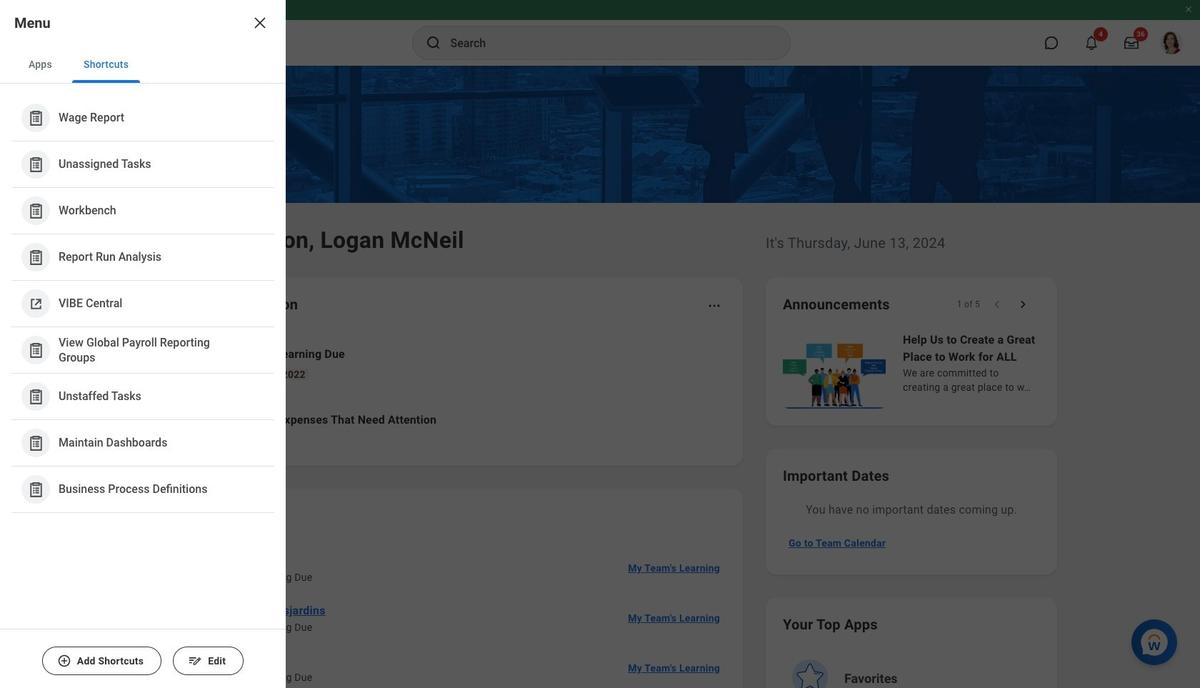 Task type: locate. For each thing, give the bounding box(es) containing it.
global navigation dialog
[[0, 0, 286, 688]]

main content
[[0, 66, 1201, 688]]

1 vertical spatial clipboard image
[[27, 434, 45, 452]]

chevron left small image
[[991, 297, 1005, 312]]

profile logan mcneil element
[[1152, 27, 1192, 59]]

dashboard expenses image
[[181, 410, 202, 431]]

banner
[[0, 0, 1201, 66]]

2 vertical spatial clipboard image
[[27, 481, 45, 499]]

1 clipboard image from the top
[[27, 341, 45, 359]]

3 clipboard image from the top
[[27, 202, 45, 220]]

4 clipboard image from the top
[[27, 248, 45, 266]]

tab list
[[0, 46, 286, 84]]

clipboard image
[[27, 341, 45, 359], [27, 434, 45, 452], [27, 481, 45, 499]]

2 clipboard image from the top
[[27, 434, 45, 452]]

search image
[[425, 34, 442, 51]]

clipboard image
[[27, 109, 45, 127], [27, 155, 45, 173], [27, 202, 45, 220], [27, 248, 45, 266], [27, 388, 45, 406]]

ext link image
[[27, 295, 45, 313]]

5 clipboard image from the top
[[27, 388, 45, 406]]

notifications large image
[[1085, 36, 1099, 50]]

1 clipboard image from the top
[[27, 109, 45, 127]]

list
[[0, 84, 286, 525], [160, 335, 726, 449], [160, 543, 726, 688]]

status
[[958, 299, 981, 310]]

0 vertical spatial clipboard image
[[27, 341, 45, 359]]

close environment banner image
[[1185, 5, 1194, 14]]

book open image
[[181, 352, 202, 374]]



Task type: vqa. For each thing, say whether or not it's contained in the screenshot.
the rightmost chevron down icon
no



Task type: describe. For each thing, give the bounding box(es) containing it.
plus circle image
[[57, 654, 71, 668]]

3 clipboard image from the top
[[27, 481, 45, 499]]

chevron right small image
[[1016, 297, 1031, 312]]

x image
[[252, 14, 269, 31]]

text edit image
[[188, 654, 202, 668]]

inbox large image
[[1125, 36, 1139, 50]]

2 clipboard image from the top
[[27, 155, 45, 173]]



